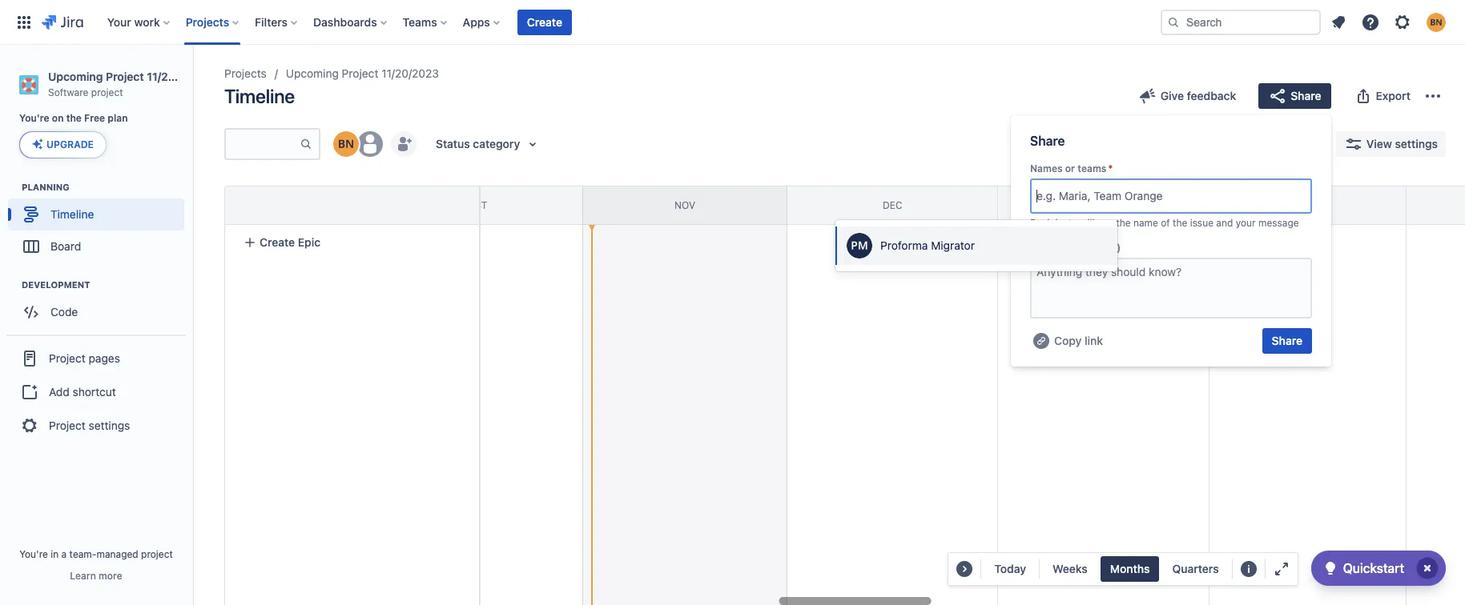 Task type: describe. For each thing, give the bounding box(es) containing it.
filters
[[255, 15, 288, 28]]

create epic
[[260, 236, 321, 249]]

upcoming project 11/20/2023 link
[[286, 64, 439, 83]]

1 column header from the left
[[167, 187, 372, 224]]

filters button
[[250, 9, 304, 35]]

projects for projects dropdown button
[[186, 15, 229, 28]]

upcoming project 11/20/2023
[[286, 67, 439, 80]]

proforma
[[881, 239, 928, 253]]

maria,
[[1059, 189, 1091, 203]]

e.g.
[[1037, 189, 1056, 203]]

create for create epic
[[260, 236, 295, 249]]

months button
[[1101, 557, 1160, 583]]

quickstart button
[[1312, 551, 1446, 587]]

pages
[[89, 352, 120, 365]]

link
[[1085, 334, 1104, 348]]

plan
[[108, 112, 128, 124]]

project down the dashboards dropdown button
[[342, 67, 379, 80]]

share button
[[1263, 329, 1313, 354]]

Message (optional) text field
[[1031, 258, 1313, 319]]

development image
[[2, 276, 22, 295]]

in
[[51, 549, 59, 561]]

enter full screen image
[[1272, 560, 1292, 579]]

you're in a team-managed project
[[19, 549, 173, 561]]

epic
[[298, 236, 321, 249]]

copy link
[[1055, 334, 1104, 348]]

settings for project settings
[[89, 419, 130, 433]]

(optional)
[[1075, 242, 1121, 254]]

feb
[[1291, 199, 1308, 211]]

feb '24
[[1291, 199, 1326, 211]]

free
[[84, 112, 105, 124]]

code link
[[8, 297, 184, 329]]

view
[[1367, 137, 1393, 151]]

board link
[[8, 231, 184, 263]]

status category
[[436, 137, 520, 151]]

issue
[[1191, 217, 1214, 229]]

code
[[50, 305, 78, 319]]

message (optional)
[[1031, 242, 1121, 254]]

learn more button
[[70, 571, 122, 583]]

11/20/2023 for upcoming project 11/20/2023
[[382, 67, 439, 80]]

names or teams *
[[1031, 163, 1113, 175]]

row group inside create epic grid
[[224, 186, 479, 225]]

search image
[[1168, 16, 1180, 28]]

quickstart
[[1344, 562, 1405, 576]]

status
[[436, 137, 470, 151]]

a
[[61, 549, 67, 561]]

give feedback button
[[1129, 83, 1246, 109]]

development
[[22, 280, 90, 290]]

view settings button
[[1336, 131, 1446, 157]]

team-
[[69, 549, 97, 561]]

11/20/2023 for upcoming project 11/20/2023 software project
[[147, 70, 207, 83]]

add people image
[[394, 135, 414, 154]]

you're on the free plan
[[19, 112, 128, 124]]

of
[[1161, 217, 1171, 229]]

project pages
[[49, 352, 120, 365]]

upgrade
[[46, 139, 94, 151]]

row inside row group
[[225, 187, 479, 225]]

give feedback
[[1161, 89, 1237, 103]]

'24 for feb '24
[[1311, 199, 1326, 211]]

oct
[[467, 199, 488, 211]]

board
[[50, 240, 81, 253]]

nov
[[675, 199, 696, 211]]

or
[[1066, 163, 1076, 175]]

export button
[[1344, 83, 1421, 109]]

message
[[1031, 242, 1073, 254]]

teams
[[1078, 163, 1107, 175]]

upcoming for upcoming project 11/20/2023
[[286, 67, 339, 80]]

projects link
[[224, 64, 267, 83]]

dashboards button
[[309, 9, 393, 35]]

weeks
[[1053, 563, 1088, 576]]

shortcut
[[73, 385, 116, 399]]

jan '24
[[1086, 199, 1122, 211]]

2 horizontal spatial the
[[1173, 217, 1188, 229]]

upcoming for upcoming project 11/20/2023 software project
[[48, 70, 103, 83]]

see
[[1098, 217, 1114, 229]]

e.g. maria, team orange
[[1037, 189, 1163, 203]]

settings image
[[1394, 12, 1413, 32]]

today
[[995, 563, 1027, 576]]

export
[[1376, 89, 1411, 103]]

migrator
[[931, 239, 975, 253]]

view settings image
[[1344, 135, 1364, 154]]

today button
[[985, 557, 1036, 583]]

settings for view settings
[[1396, 137, 1438, 151]]

Search timeline text field
[[226, 130, 300, 159]]

upgrade button
[[20, 132, 106, 158]]



Task type: vqa. For each thing, say whether or not it's contained in the screenshot.
top Time
no



Task type: locate. For each thing, give the bounding box(es) containing it.
0 horizontal spatial '24
[[1107, 199, 1122, 211]]

1 vertical spatial share
[[1031, 134, 1065, 148]]

settings inside dropdown button
[[1396, 137, 1438, 151]]

project
[[91, 86, 123, 98], [141, 549, 173, 561]]

0 vertical spatial share
[[1291, 89, 1322, 103]]

timeline link
[[8, 199, 184, 231]]

more
[[99, 571, 122, 583]]

2 vertical spatial share
[[1272, 334, 1303, 348]]

projects right work
[[186, 15, 229, 28]]

add shortcut
[[49, 385, 116, 399]]

ben nelson image
[[333, 131, 359, 157]]

the right of
[[1173, 217, 1188, 229]]

row group
[[224, 186, 479, 225]]

the right on at left
[[66, 112, 82, 124]]

recipients will see the name of the issue and your message
[[1031, 217, 1299, 229]]

0 horizontal spatial column header
[[167, 187, 372, 224]]

row
[[225, 187, 479, 225]]

status category button
[[426, 131, 552, 157]]

sidebar navigation image
[[175, 64, 210, 96]]

learn
[[70, 571, 96, 583]]

weeks button
[[1043, 557, 1098, 583]]

name
[[1134, 217, 1159, 229]]

1 horizontal spatial 11/20/2023
[[382, 67, 439, 80]]

project up plan
[[91, 86, 123, 98]]

settings right view
[[1396, 137, 1438, 151]]

share inside button
[[1272, 334, 1303, 348]]

0 vertical spatial project
[[91, 86, 123, 98]]

teams button
[[398, 9, 453, 35]]

you're for you're on the free plan
[[19, 112, 49, 124]]

project down add
[[49, 419, 86, 433]]

0 horizontal spatial settings
[[89, 419, 130, 433]]

2 you're from the top
[[19, 549, 48, 561]]

share button
[[1259, 83, 1331, 109]]

proforma migrator image
[[847, 233, 873, 259]]

Search field
[[1161, 9, 1321, 35]]

project settings link
[[6, 409, 186, 444]]

message
[[1259, 217, 1299, 229]]

add
[[49, 385, 70, 399]]

2 '24 from the left
[[1311, 199, 1326, 211]]

unassigned image
[[357, 131, 383, 157]]

1 you're from the top
[[19, 112, 49, 124]]

upcoming project 11/20/2023 software project
[[48, 70, 207, 98]]

create button
[[518, 9, 572, 35]]

quarters
[[1173, 563, 1219, 576]]

timeline
[[224, 85, 295, 107], [50, 207, 94, 221]]

quarters button
[[1163, 557, 1229, 583]]

create inside 'button'
[[260, 236, 295, 249]]

11/20/2023 inside upcoming project 11/20/2023 software project
[[147, 70, 207, 83]]

planning image
[[2, 178, 22, 197]]

11/20/2023
[[382, 67, 439, 80], [147, 70, 207, 83]]

projects
[[186, 15, 229, 28], [224, 67, 267, 80]]

'24 for jan '24
[[1107, 199, 1122, 211]]

banner containing your work
[[0, 0, 1466, 45]]

0 horizontal spatial the
[[66, 112, 82, 124]]

apps
[[463, 15, 490, 28]]

*
[[1109, 163, 1113, 175]]

managed
[[97, 549, 138, 561]]

category
[[473, 137, 520, 151]]

view settings
[[1367, 137, 1438, 151]]

projects inside dropdown button
[[186, 15, 229, 28]]

0 vertical spatial timeline
[[224, 85, 295, 107]]

copy
[[1055, 334, 1082, 348]]

create right apps dropdown button
[[527, 15, 563, 28]]

1 horizontal spatial the
[[1117, 217, 1131, 229]]

0 vertical spatial settings
[[1396, 137, 1438, 151]]

planning group
[[8, 181, 192, 268]]

create
[[527, 15, 563, 28], [260, 236, 295, 249]]

proforma migrator
[[881, 239, 975, 253]]

add shortcut button
[[6, 377, 186, 409]]

your work button
[[102, 9, 176, 35]]

settings down add shortcut button
[[89, 419, 130, 433]]

you're left on at left
[[19, 112, 49, 124]]

project
[[342, 67, 379, 80], [106, 70, 144, 83], [49, 352, 86, 365], [49, 419, 86, 433]]

planning
[[22, 182, 70, 193]]

create inside button
[[527, 15, 563, 28]]

timeline up board
[[50, 207, 94, 221]]

1 horizontal spatial settings
[[1396, 137, 1438, 151]]

1 horizontal spatial '24
[[1311, 199, 1326, 211]]

your profile and settings image
[[1427, 12, 1446, 32]]

1 vertical spatial settings
[[89, 419, 130, 433]]

project up add
[[49, 352, 86, 365]]

on
[[52, 112, 64, 124]]

names
[[1031, 163, 1063, 175]]

1 horizontal spatial create
[[527, 15, 563, 28]]

column header down view settings
[[1407, 187, 1466, 224]]

primary element
[[10, 0, 1161, 44]]

'24 right feb
[[1311, 199, 1326, 211]]

1 horizontal spatial timeline
[[224, 85, 295, 107]]

development group
[[8, 279, 192, 334]]

upcoming down dashboards
[[286, 67, 339, 80]]

11/20/2023 down teams
[[382, 67, 439, 80]]

settings
[[1396, 137, 1438, 151], [89, 419, 130, 433]]

0 vertical spatial you're
[[19, 112, 49, 124]]

1 vertical spatial project
[[141, 549, 173, 561]]

1 horizontal spatial project
[[141, 549, 173, 561]]

upcoming inside upcoming project 11/20/2023 software project
[[48, 70, 103, 83]]

column header
[[167, 187, 372, 224], [1407, 187, 1466, 224]]

0 horizontal spatial 11/20/2023
[[147, 70, 207, 83]]

project inside upcoming project 11/20/2023 software project
[[91, 86, 123, 98]]

'24 right jan
[[1107, 199, 1122, 211]]

months
[[1111, 563, 1150, 576]]

the
[[66, 112, 82, 124], [1117, 217, 1131, 229], [1173, 217, 1188, 229]]

2 column header from the left
[[1407, 187, 1466, 224]]

0 horizontal spatial project
[[91, 86, 123, 98]]

upcoming up software
[[48, 70, 103, 83]]

recipients
[[1031, 217, 1078, 229]]

dismiss quickstart image
[[1415, 556, 1441, 582]]

your
[[107, 15, 131, 28]]

project inside upcoming project 11/20/2023 software project
[[106, 70, 144, 83]]

project settings
[[49, 419, 130, 433]]

1 '24 from the left
[[1107, 199, 1122, 211]]

your work
[[107, 15, 160, 28]]

jira image
[[42, 12, 83, 32], [42, 12, 83, 32]]

jan
[[1086, 199, 1105, 211]]

'24
[[1107, 199, 1122, 211], [1311, 199, 1326, 211]]

and
[[1217, 217, 1234, 229]]

create left epic
[[260, 236, 295, 249]]

timeline down projects link
[[224, 85, 295, 107]]

0 horizontal spatial upcoming
[[48, 70, 103, 83]]

copy link button
[[1031, 329, 1105, 354]]

upcoming
[[286, 67, 339, 80], [48, 70, 103, 83]]

share
[[1291, 89, 1322, 103], [1031, 134, 1065, 148], [1272, 334, 1303, 348]]

check image
[[1321, 559, 1340, 579]]

legend image
[[1239, 560, 1259, 579]]

group
[[6, 335, 186, 449]]

timeline inside planning group
[[50, 207, 94, 221]]

the right "see"
[[1117, 217, 1131, 229]]

you're left in
[[19, 549, 48, 561]]

work
[[134, 15, 160, 28]]

orange
[[1125, 189, 1163, 203]]

1 vertical spatial you're
[[19, 549, 48, 561]]

your
[[1236, 217, 1256, 229]]

dec
[[883, 199, 903, 211]]

you're
[[19, 112, 49, 124], [19, 549, 48, 561]]

0 horizontal spatial timeline
[[50, 207, 94, 221]]

team
[[1094, 189, 1122, 203]]

create epic button
[[234, 228, 470, 257]]

1 vertical spatial create
[[260, 236, 295, 249]]

projects right sidebar navigation image
[[224, 67, 267, 80]]

you're for you're in a team-managed project
[[19, 549, 48, 561]]

1 vertical spatial timeline
[[50, 207, 94, 221]]

create epic grid
[[167, 186, 1466, 606]]

create for create
[[527, 15, 563, 28]]

0 vertical spatial projects
[[186, 15, 229, 28]]

help image
[[1362, 12, 1381, 32]]

apps button
[[458, 9, 506, 35]]

appswitcher icon image
[[14, 12, 34, 32]]

give
[[1161, 89, 1184, 103]]

notifications image
[[1329, 12, 1349, 32]]

column header up 'create epic'
[[167, 187, 372, 224]]

teams
[[403, 15, 437, 28]]

banner
[[0, 0, 1466, 45]]

projects for projects link
[[224, 67, 267, 80]]

11/20/2023 down work
[[147, 70, 207, 83]]

1 horizontal spatial column header
[[1407, 187, 1466, 224]]

learn more
[[70, 571, 122, 583]]

project up plan
[[106, 70, 144, 83]]

1 horizontal spatial upcoming
[[286, 67, 339, 80]]

1 vertical spatial projects
[[224, 67, 267, 80]]

dashboards
[[313, 15, 377, 28]]

will
[[1080, 217, 1095, 229]]

project right managed
[[141, 549, 173, 561]]

0 horizontal spatial create
[[260, 236, 295, 249]]

share inside dropdown button
[[1291, 89, 1322, 103]]

0 vertical spatial create
[[527, 15, 563, 28]]

export icon image
[[1354, 87, 1373, 106]]

group containing project pages
[[6, 335, 186, 449]]



